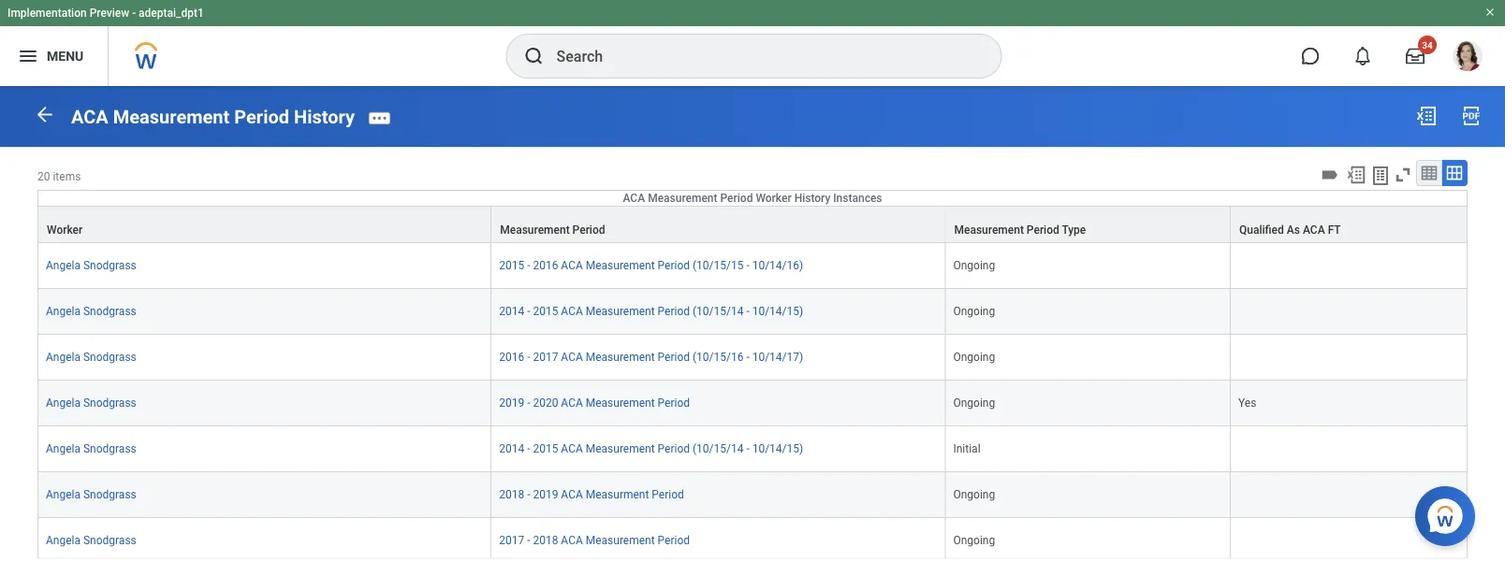 Task type: vqa. For each thing, say whether or not it's contained in the screenshot.


Task type: describe. For each thing, give the bounding box(es) containing it.
0 horizontal spatial 2018
[[499, 488, 524, 501]]

previous page image
[[34, 104, 56, 126]]

worker button
[[38, 206, 491, 242]]

(10/15/15
[[693, 259, 744, 272]]

angela for the 2019 - 2020 aca measurement period link's the angela snodgrass link
[[46, 396, 80, 409]]

preview
[[90, 7, 129, 20]]

ongoing for 2016 - 2017 aca measurement period (10/15/16 - 10/14/17)
[[953, 350, 995, 363]]

menu button
[[0, 26, 108, 86]]

1 vertical spatial 2017
[[499, 534, 524, 547]]

menu banner
[[0, 0, 1505, 86]]

close environment banner image
[[1485, 7, 1496, 18]]

angela snodgrass link for 2014 - 2015 aca measurement period (10/15/14 - 10/14/15) link associated with initial
[[46, 438, 136, 455]]

20
[[37, 171, 50, 184]]

row containing worker
[[37, 205, 1468, 243]]

worker inside popup button
[[47, 223, 83, 236]]

menu
[[47, 48, 84, 64]]

ongoing for 2014 - 2015 aca measurement period (10/15/14 - 10/14/15)
[[953, 304, 995, 318]]

2017 - 2018 aca measurement period link
[[499, 530, 690, 547]]

expand table image
[[1445, 164, 1464, 183]]

4 row from the top
[[37, 334, 1468, 380]]

3 row from the top
[[37, 289, 1468, 334]]

history inside popup button
[[794, 191, 830, 204]]

cell for 2016 - 2017 aca measurement period (10/15/16 - 10/14/17) 'link'
[[1231, 334, 1468, 380]]

(10/15/14 for initial
[[693, 442, 744, 455]]

fullscreen image
[[1393, 165, 1413, 186]]

worker inside popup button
[[756, 191, 792, 204]]

aca for the 2018 - 2019 aca measurment period link in the bottom of the page
[[561, 488, 583, 501]]

qualified as aca ft
[[1239, 223, 1341, 236]]

2014 - 2015 aca measurement period (10/15/14 - 10/14/15) link for initial
[[499, 438, 803, 455]]

7 row from the top
[[37, 472, 1468, 518]]

ongoing for 2015 - 2016 aca measurement period (10/15/15 - 10/14/16)
[[953, 259, 995, 272]]

10/14/15) for ongoing
[[752, 304, 803, 318]]

aca for 2016 - 2017 aca measurement period (10/15/16 - 10/14/17) 'link'
[[561, 350, 583, 363]]

2020
[[533, 396, 558, 409]]

2016 inside 2016 - 2017 aca measurement period (10/15/16 - 10/14/17) 'link'
[[499, 350, 524, 363]]

angela snodgrass for 2014 - 2015 aca measurement period (10/15/14 - 10/14/15) link associated with initial
[[46, 442, 136, 455]]

cell for the 2015 - 2016 aca measurement period (10/15/15 - 10/14/16) link
[[1231, 243, 1468, 289]]

angela snodgrass for "2017 - 2018 aca measurement period" link
[[46, 534, 136, 547]]

angela snodgrass for 2014 - 2015 aca measurement period (10/15/14 - 10/14/15) link for ongoing
[[46, 304, 136, 318]]

10/14/16)
[[752, 259, 803, 272]]

aca for 2014 - 2015 aca measurement period (10/15/14 - 10/14/15) link associated with initial
[[561, 442, 583, 455]]

aca measurement period worker history instances
[[623, 191, 882, 204]]

items
[[53, 171, 81, 184]]

2019 - 2020 aca measurement period link
[[499, 392, 690, 409]]

aca measurement period worker history instances button
[[38, 190, 1467, 205]]

angela for the angela snodgrass link for "2017 - 2018 aca measurement period" link
[[46, 534, 80, 547]]

aca for the 2015 - 2016 aca measurement period (10/15/15 - 10/14/16) link
[[561, 259, 583, 272]]

period inside 'popup button'
[[573, 223, 605, 236]]

angela for the angela snodgrass link associated with the 2015 - 2016 aca measurement period (10/15/15 - 10/14/16) link
[[46, 259, 80, 272]]

ongoing for 2019 - 2020 aca measurement period
[[953, 396, 995, 409]]

snodgrass for 2014 - 2015 aca measurement period (10/15/14 - 10/14/15) link for ongoing
[[83, 304, 136, 318]]

angela for the angela snodgrass link for 2016 - 2017 aca measurement period (10/15/16 - 10/14/17) 'link'
[[46, 350, 80, 363]]

6 row from the top
[[37, 426, 1468, 472]]

export to worksheets image
[[1369, 165, 1392, 187]]

angela snodgrass for the 2015 - 2016 aca measurement period (10/15/15 - 10/14/16) link
[[46, 259, 136, 272]]

snodgrass for "2017 - 2018 aca measurement period" link
[[83, 534, 136, 547]]

(10/15/16
[[693, 350, 744, 363]]

2 row from the top
[[37, 243, 1468, 289]]

0 vertical spatial 2015
[[499, 259, 524, 272]]

angela for 2014 - 2015 aca measurement period (10/15/14 - 10/14/15) link associated with initial the angela snodgrass link
[[46, 442, 80, 455]]

- inside menu banner
[[132, 7, 136, 20]]

export to excel image
[[1346, 165, 1367, 186]]

angela snodgrass link for the 2015 - 2016 aca measurement period (10/15/15 - 10/14/16) link
[[46, 255, 136, 272]]

2015 - 2016 aca measurement period (10/15/15 - 10/14/16)
[[499, 259, 803, 272]]

(10/15/14 for ongoing
[[693, 304, 744, 318]]

measurement inside 'popup button'
[[500, 223, 570, 236]]



Task type: locate. For each thing, give the bounding box(es) containing it.
history
[[294, 106, 355, 128], [794, 191, 830, 204]]

1 horizontal spatial 2017
[[533, 350, 558, 363]]

1 2014 from the top
[[499, 304, 524, 318]]

2019 - 2020 aca measurement period
[[499, 396, 690, 409]]

10/14/15)
[[752, 304, 803, 318], [752, 442, 803, 455]]

qualified
[[1239, 223, 1284, 236]]

2018
[[499, 488, 524, 501], [533, 534, 558, 547]]

2014 for initial
[[499, 442, 524, 455]]

5 snodgrass from the top
[[83, 442, 136, 455]]

measurement
[[113, 106, 230, 128], [648, 191, 717, 204], [500, 223, 570, 236], [954, 223, 1024, 236], [586, 259, 655, 272], [586, 304, 655, 318], [586, 350, 655, 363], [586, 396, 655, 409], [586, 442, 655, 455], [586, 534, 655, 547]]

4 angela snodgrass link from the top
[[46, 392, 136, 409]]

ongoing
[[953, 259, 995, 272], [953, 304, 995, 318], [953, 350, 995, 363], [953, 396, 995, 409], [953, 488, 995, 501], [953, 534, 995, 547]]

1 2014 - 2015 aca measurement period (10/15/14 - 10/14/15) link from the top
[[499, 301, 803, 318]]

0 vertical spatial 2017
[[533, 350, 558, 363]]

2014 - 2015 aca measurement period (10/15/14 - 10/14/15)
[[499, 304, 803, 318], [499, 442, 803, 455]]

angela snodgrass for the 2018 - 2019 aca measurment period link in the bottom of the page
[[46, 488, 136, 501]]

2 2014 - 2015 aca measurement period (10/15/14 - 10/14/15) link from the top
[[499, 438, 803, 455]]

1 cell from the top
[[1231, 243, 1468, 289]]

1 vertical spatial worker
[[47, 223, 83, 236]]

2019
[[499, 396, 524, 409], [533, 488, 558, 501]]

aca for 2014 - 2015 aca measurement period (10/15/14 - 10/14/15) link for ongoing
[[561, 304, 583, 318]]

2014 - 2015 aca measurement period (10/15/14 - 10/14/15) link for ongoing
[[499, 301, 803, 318]]

Search Workday  search field
[[556, 36, 963, 77]]

ongoing for 2018 - 2019 aca measurment period
[[953, 488, 995, 501]]

4 angela snodgrass from the top
[[46, 396, 136, 409]]

aca measurement period history main content
[[0, 86, 1505, 577]]

0 horizontal spatial 2019
[[499, 396, 524, 409]]

1 horizontal spatial 2016
[[533, 259, 558, 272]]

7 angela snodgrass from the top
[[46, 534, 136, 547]]

6 angela snodgrass from the top
[[46, 488, 136, 501]]

6 angela from the top
[[46, 488, 80, 501]]

2019 up "2017 - 2018 aca measurement period" link
[[533, 488, 558, 501]]

period
[[234, 106, 289, 128], [720, 191, 753, 204], [573, 223, 605, 236], [1027, 223, 1059, 236], [658, 259, 690, 272], [658, 304, 690, 318], [658, 350, 690, 363], [658, 396, 690, 409], [658, 442, 690, 455], [652, 488, 684, 501], [658, 534, 690, 547]]

0 vertical spatial (10/15/14
[[693, 304, 744, 318]]

as
[[1287, 223, 1300, 236]]

0 horizontal spatial history
[[294, 106, 355, 128]]

10/14/15) for initial
[[752, 442, 803, 455]]

0 vertical spatial 2014
[[499, 304, 524, 318]]

0 vertical spatial 2014 - 2015 aca measurement period (10/15/14 - 10/14/15)
[[499, 304, 803, 318]]

aca inside 'link'
[[561, 350, 583, 363]]

1 horizontal spatial worker
[[756, 191, 792, 204]]

0 vertical spatial 2014 - 2015 aca measurement period (10/15/14 - 10/14/15) link
[[499, 301, 803, 318]]

measurement period type button
[[946, 206, 1230, 242]]

(10/15/14 down (10/15/15
[[693, 304, 744, 318]]

1 vertical spatial 2014 - 2015 aca measurement period (10/15/14 - 10/14/15) link
[[499, 438, 803, 455]]

tag image
[[1320, 165, 1340, 186]]

2018 - 2019 aca measurment period link
[[499, 484, 684, 501]]

2 2014 from the top
[[499, 442, 524, 455]]

worker up measurement period 'popup button'
[[756, 191, 792, 204]]

2014 - 2015 aca measurement period (10/15/14 - 10/14/15) up measurment
[[499, 442, 803, 455]]

4 cell from the top
[[1231, 426, 1468, 472]]

measurement period button
[[492, 206, 945, 242]]

2 cell from the top
[[1231, 289, 1468, 334]]

34 button
[[1395, 36, 1437, 77]]

6 ongoing from the top
[[953, 534, 995, 547]]

angela snodgrass link for "2017 - 2018 aca measurement period" link
[[46, 530, 136, 547]]

0 vertical spatial history
[[294, 106, 355, 128]]

inbox large image
[[1406, 47, 1425, 66]]

table image
[[1420, 164, 1439, 183]]

1 ongoing from the top
[[953, 259, 995, 272]]

34
[[1422, 39, 1433, 51]]

1 vertical spatial 2016
[[499, 350, 524, 363]]

ft
[[1328, 223, 1341, 236]]

1 2014 - 2015 aca measurement period (10/15/14 - 10/14/15) from the top
[[499, 304, 803, 318]]

2017
[[533, 350, 558, 363], [499, 534, 524, 547]]

2015 - 2016 aca measurement period (10/15/15 - 10/14/16) link
[[499, 255, 803, 272]]

period inside 'link'
[[658, 350, 690, 363]]

10/14/15) down 10/14/17)
[[752, 442, 803, 455]]

angela snodgrass for 2016 - 2017 aca measurement period (10/15/16 - 10/14/17) 'link'
[[46, 350, 136, 363]]

cell
[[1231, 243, 1468, 289], [1231, 289, 1468, 334], [1231, 334, 1468, 380], [1231, 426, 1468, 472], [1231, 472, 1468, 518], [1231, 518, 1468, 564]]

4 snodgrass from the top
[[83, 396, 136, 409]]

implementation
[[7, 7, 87, 20]]

snodgrass for 2014 - 2015 aca measurement period (10/15/14 - 10/14/15) link associated with initial
[[83, 442, 136, 455]]

qualified as aca ft button
[[1231, 206, 1467, 242]]

2015
[[499, 259, 524, 272], [533, 304, 558, 318], [533, 442, 558, 455]]

8 row from the top
[[37, 518, 1468, 564]]

10/14/17)
[[752, 350, 803, 363]]

aca measurement period history
[[71, 106, 355, 128]]

2017 down "2018 - 2019 aca measurment period"
[[499, 534, 524, 547]]

2019 left 2020
[[499, 396, 524, 409]]

7 angela snodgrass link from the top
[[46, 530, 136, 547]]

2014 - 2015 aca measurement period (10/15/14 - 10/14/15) for initial
[[499, 442, 803, 455]]

2016 inside the 2015 - 2016 aca measurement period (10/15/15 - 10/14/16) link
[[533, 259, 558, 272]]

2018 - 2019 aca measurment period
[[499, 488, 684, 501]]

2014 for ongoing
[[499, 304, 524, 318]]

angela snodgrass link for 2014 - 2015 aca measurement period (10/15/14 - 10/14/15) link for ongoing
[[46, 301, 136, 318]]

aca measurement period history link
[[71, 106, 355, 128]]

ongoing for 2017 - 2018 aca measurement period
[[953, 534, 995, 547]]

snodgrass for the 2018 - 2019 aca measurment period link in the bottom of the page
[[83, 488, 136, 501]]

instances
[[833, 191, 882, 204]]

5 angela snodgrass from the top
[[46, 442, 136, 455]]

1 horizontal spatial 2019
[[533, 488, 558, 501]]

2 snodgrass from the top
[[83, 304, 136, 318]]

2 10/14/15) from the top
[[752, 442, 803, 455]]

0 horizontal spatial 2016
[[499, 350, 524, 363]]

angela for the angela snodgrass link corresponding to the 2018 - 2019 aca measurment period link in the bottom of the page
[[46, 488, 80, 501]]

5 cell from the top
[[1231, 472, 1468, 518]]

5 row from the top
[[37, 380, 1468, 426]]

0 vertical spatial 2019
[[499, 396, 524, 409]]

2 2014 - 2015 aca measurement period (10/15/14 - 10/14/15) from the top
[[499, 442, 803, 455]]

toolbar
[[1317, 160, 1468, 189]]

2014 - 2015 aca measurement period (10/15/14 - 10/14/15) link down 2015 - 2016 aca measurement period (10/15/15 - 10/14/16)
[[499, 301, 803, 318]]

6 cell from the top
[[1231, 518, 1468, 564]]

worker down 'items'
[[47, 223, 83, 236]]

snodgrass
[[83, 259, 136, 272], [83, 304, 136, 318], [83, 350, 136, 363], [83, 396, 136, 409], [83, 442, 136, 455], [83, 488, 136, 501], [83, 534, 136, 547]]

2014 - 2015 aca measurement period (10/15/14 - 10/14/15) for ongoing
[[499, 304, 803, 318]]

(10/15/14
[[693, 304, 744, 318], [693, 442, 744, 455]]

cell for "2017 - 2018 aca measurement period" link
[[1231, 518, 1468, 564]]

1 vertical spatial 2014 - 2015 aca measurement period (10/15/14 - 10/14/15)
[[499, 442, 803, 455]]

-
[[132, 7, 136, 20], [527, 259, 530, 272], [746, 259, 750, 272], [527, 304, 530, 318], [746, 304, 750, 318], [527, 350, 530, 363], [746, 350, 750, 363], [527, 396, 530, 409], [527, 442, 530, 455], [746, 442, 750, 455], [527, 488, 530, 501], [527, 534, 530, 547]]

3 angela snodgrass link from the top
[[46, 347, 136, 363]]

3 angela snodgrass from the top
[[46, 350, 136, 363]]

2016 - 2017 aca measurement period (10/15/16 - 10/14/17) link
[[499, 347, 803, 363]]

3 snodgrass from the top
[[83, 350, 136, 363]]

1 vertical spatial 10/14/15)
[[752, 442, 803, 455]]

toolbar inside aca measurement period history main content
[[1317, 160, 1468, 189]]

aca
[[71, 106, 108, 128], [623, 191, 645, 204], [1303, 223, 1325, 236], [561, 259, 583, 272], [561, 304, 583, 318], [561, 350, 583, 363], [561, 396, 583, 409], [561, 442, 583, 455], [561, 488, 583, 501], [561, 534, 583, 547]]

measurment
[[586, 488, 649, 501]]

1 horizontal spatial history
[[794, 191, 830, 204]]

1 vertical spatial history
[[794, 191, 830, 204]]

1 (10/15/14 from the top
[[693, 304, 744, 318]]

worker
[[756, 191, 792, 204], [47, 223, 83, 236]]

3 angela from the top
[[46, 350, 80, 363]]

2 angela snodgrass link from the top
[[46, 301, 136, 318]]

0 horizontal spatial 2017
[[499, 534, 524, 547]]

2015 for initial
[[533, 442, 558, 455]]

profile logan mcneil image
[[1453, 41, 1483, 75]]

0 vertical spatial 2016
[[533, 259, 558, 272]]

aca for "2017 - 2018 aca measurement period" link
[[561, 534, 583, 547]]

1 vertical spatial (10/15/14
[[693, 442, 744, 455]]

snodgrass for the 2015 - 2016 aca measurement period (10/15/15 - 10/14/16) link
[[83, 259, 136, 272]]

1 vertical spatial 2015
[[533, 304, 558, 318]]

type
[[1062, 223, 1086, 236]]

2017 - 2018 aca measurement period
[[499, 534, 690, 547]]

adeptai_dpt1
[[139, 7, 204, 20]]

1 snodgrass from the top
[[83, 259, 136, 272]]

2015 for ongoing
[[533, 304, 558, 318]]

2014 up the 2018 - 2019 aca measurment period link in the bottom of the page
[[499, 442, 524, 455]]

5 angela from the top
[[46, 442, 80, 455]]

2014 - 2015 aca measurement period (10/15/14 - 10/14/15) link up measurment
[[499, 438, 803, 455]]

view printable version (pdf) image
[[1460, 105, 1483, 127]]

(10/15/14 down (10/15/16
[[693, 442, 744, 455]]

5 ongoing from the top
[[953, 488, 995, 501]]

2 vertical spatial 2015
[[533, 442, 558, 455]]

5 angela snodgrass link from the top
[[46, 438, 136, 455]]

0 vertical spatial worker
[[756, 191, 792, 204]]

3 cell from the top
[[1231, 334, 1468, 380]]

aca for the 2019 - 2020 aca measurement period link
[[561, 396, 583, 409]]

2 (10/15/14 from the top
[[693, 442, 744, 455]]

0 horizontal spatial worker
[[47, 223, 83, 236]]

4 angela from the top
[[46, 396, 80, 409]]

angela snodgrass link for 2016 - 2017 aca measurement period (10/15/16 - 10/14/17) 'link'
[[46, 347, 136, 363]]

1 10/14/15) from the top
[[752, 304, 803, 318]]

search image
[[523, 45, 545, 67]]

angela snodgrass
[[46, 259, 136, 272], [46, 304, 136, 318], [46, 350, 136, 363], [46, 396, 136, 409], [46, 442, 136, 455], [46, 488, 136, 501], [46, 534, 136, 547]]

1 angela snodgrass from the top
[[46, 259, 136, 272]]

angela snodgrass for the 2019 - 2020 aca measurement period link
[[46, 396, 136, 409]]

export to excel image
[[1415, 105, 1438, 127]]

1 vertical spatial 2018
[[533, 534, 558, 547]]

1 angela from the top
[[46, 259, 80, 272]]

measurement inside 'link'
[[586, 350, 655, 363]]

1 horizontal spatial 2018
[[533, 534, 558, 547]]

6 snodgrass from the top
[[83, 488, 136, 501]]

measurement period type
[[954, 223, 1086, 236]]

6 angela snodgrass link from the top
[[46, 484, 136, 501]]

2014 - 2015 aca measurement period (10/15/14 - 10/14/15) up 2016 - 2017 aca measurement period (10/15/16 - 10/14/17) 'link'
[[499, 304, 803, 318]]

implementation preview -   adeptai_dpt1
[[7, 7, 204, 20]]

row
[[37, 205, 1468, 243], [37, 243, 1468, 289], [37, 289, 1468, 334], [37, 334, 1468, 380], [37, 380, 1468, 426], [37, 426, 1468, 472], [37, 472, 1468, 518], [37, 518, 1468, 564]]

1 vertical spatial 2019
[[533, 488, 558, 501]]

angela
[[46, 259, 80, 272], [46, 304, 80, 318], [46, 350, 80, 363], [46, 396, 80, 409], [46, 442, 80, 455], [46, 488, 80, 501], [46, 534, 80, 547]]

2 angela snodgrass from the top
[[46, 304, 136, 318]]

2016 - 2017 aca measurement period (10/15/16 - 10/14/17)
[[499, 350, 803, 363]]

4 ongoing from the top
[[953, 396, 995, 409]]

cell for the 2018 - 2019 aca measurment period link in the bottom of the page
[[1231, 472, 1468, 518]]

measurement period
[[500, 223, 605, 236]]

7 angela from the top
[[46, 534, 80, 547]]

snodgrass for the 2019 - 2020 aca measurement period link
[[83, 396, 136, 409]]

1 angela snodgrass link from the top
[[46, 255, 136, 272]]

yes
[[1238, 396, 1257, 409]]

1 vertical spatial 2014
[[499, 442, 524, 455]]

angela snodgrass link for the 2018 - 2019 aca measurment period link in the bottom of the page
[[46, 484, 136, 501]]

0 vertical spatial 2018
[[499, 488, 524, 501]]

20 items
[[37, 171, 81, 184]]

2014 down measurement period
[[499, 304, 524, 318]]

2016
[[533, 259, 558, 272], [499, 350, 524, 363]]

2014 - 2015 aca measurement period (10/15/14 - 10/14/15) link
[[499, 301, 803, 318], [499, 438, 803, 455]]

2014
[[499, 304, 524, 318], [499, 442, 524, 455]]

3 ongoing from the top
[[953, 350, 995, 363]]

2 angela from the top
[[46, 304, 80, 318]]

10/14/15) up 10/14/17)
[[752, 304, 803, 318]]

snodgrass for 2016 - 2017 aca measurement period (10/15/16 - 10/14/17) 'link'
[[83, 350, 136, 363]]

angela snodgrass link for the 2019 - 2020 aca measurement period link
[[46, 392, 136, 409]]

2017 up 2020
[[533, 350, 558, 363]]

justify image
[[17, 45, 39, 67]]

angela for the angela snodgrass link corresponding to 2014 - 2015 aca measurement period (10/15/14 - 10/14/15) link for ongoing
[[46, 304, 80, 318]]

0 vertical spatial 10/14/15)
[[752, 304, 803, 318]]

notifications large image
[[1354, 47, 1372, 66]]

7 snodgrass from the top
[[83, 534, 136, 547]]

2017 inside 'link'
[[533, 350, 558, 363]]

initial
[[953, 442, 981, 455]]

angela snodgrass link
[[46, 255, 136, 272], [46, 301, 136, 318], [46, 347, 136, 363], [46, 392, 136, 409], [46, 438, 136, 455], [46, 484, 136, 501], [46, 530, 136, 547]]

2 ongoing from the top
[[953, 304, 995, 318]]

1 row from the top
[[37, 205, 1468, 243]]



